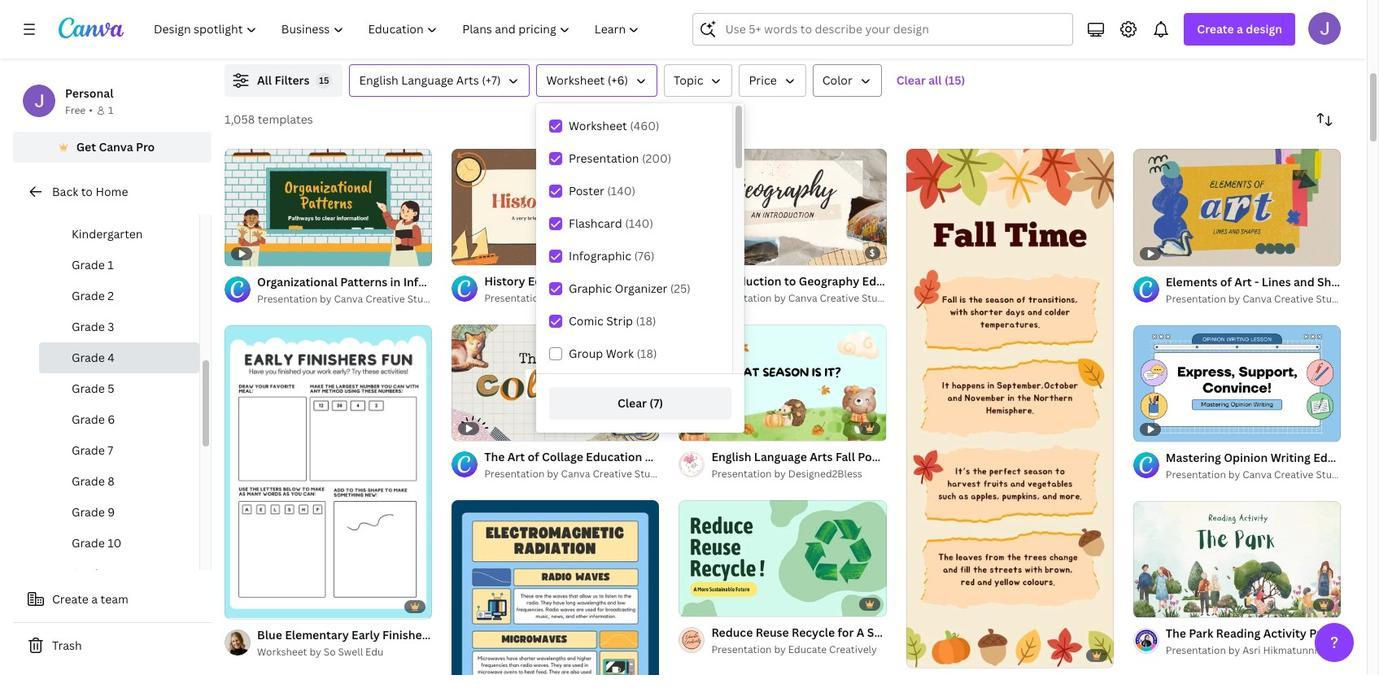 Task type: vqa. For each thing, say whether or not it's contained in the screenshot.
before
no



Task type: locate. For each thing, give the bounding box(es) containing it.
fall time educational infographic in orange colors in a simple style image
[[906, 149, 1114, 668]]

1 lesson by canva creative studio link from the left
[[257, 28, 502, 45]]

free
[[65, 103, 86, 117]]

1 for presentation by canva creative studio
[[463, 246, 468, 258]]

grade up grade 2
[[72, 257, 105, 273]]

grade 7
[[72, 443, 113, 458]]

1 horizontal spatial 1 of 10
[[1145, 598, 1174, 610]]

grade left 7
[[72, 443, 105, 458]]

2 1 of 10 link from the left
[[1133, 501, 1341, 618]]

(18) right the strip
[[636, 313, 656, 329]]

lesson up all
[[257, 29, 290, 43]]

None search field
[[693, 13, 1074, 46]]

(7)
[[650, 396, 663, 411]]

creative inside introduction to electricity lesson by canva creative studio
[[636, 29, 675, 43]]

back
[[52, 184, 78, 199]]

worksheet left (+6)
[[546, 72, 605, 88]]

to left 'electricity'
[[627, 11, 639, 27]]

introduction up the worksheet (+6)
[[554, 11, 625, 27]]

1 inside 1 of 14 link
[[463, 246, 468, 258]]

studio inside energy transformation lesson by canva creative studio
[[1272, 29, 1303, 43]]

(140) up the "(76)"
[[625, 216, 653, 231]]

1 vertical spatial (18)
[[637, 346, 657, 361]]

grade for grade 4
[[72, 350, 105, 365]]

worksheet
[[546, 72, 605, 88], [569, 118, 627, 133], [481, 627, 540, 643], [257, 645, 307, 659]]

2 lesson from the left
[[554, 29, 587, 43]]

0 horizontal spatial clear
[[618, 396, 647, 411]]

lesson for the water cycle
[[852, 29, 885, 43]]

a for team
[[91, 592, 98, 607]]

create down energy transformation image
[[1197, 21, 1234, 37]]

lesson by canva creative studio link up the (15)
[[852, 28, 1097, 45]]

to inside introduction to electricity lesson by canva creative studio
[[627, 11, 639, 27]]

10 grade from the top
[[72, 535, 105, 551]]

lesson inside the water cycle lesson by canva creative studio
[[852, 29, 885, 43]]

lesson by canva creative studio link for introduction to waves
[[257, 28, 502, 45]]

5 grade from the top
[[72, 381, 105, 396]]

comic
[[569, 313, 604, 329]]

introduction to waves lesson by canva creative studio
[[257, 11, 411, 43]]

lesson inside introduction to waves lesson by canva creative studio
[[257, 29, 290, 43]]

pro
[[136, 139, 155, 155]]

lesson inside introduction to electricity lesson by canva creative studio
[[554, 29, 587, 43]]

3 grade from the top
[[72, 319, 105, 334]]

introduction inside introduction to waves lesson by canva creative studio
[[257, 11, 327, 27]]

2 horizontal spatial to
[[627, 11, 639, 27]]

2 grade from the top
[[72, 288, 105, 304]]

0 horizontal spatial create
[[52, 592, 89, 607]]

flashcard (140)
[[569, 216, 653, 231]]

1 vertical spatial create
[[52, 592, 89, 607]]

back to home
[[52, 184, 128, 199]]

clear for clear all (15)
[[897, 72, 926, 88]]

grade 9 link
[[39, 497, 199, 528]]

1 of 14
[[463, 246, 492, 258]]

1 vertical spatial (140)
[[625, 216, 653, 231]]

create inside create a team button
[[52, 592, 89, 607]]

1 horizontal spatial to
[[330, 11, 342, 27]]

(200)
[[642, 151, 672, 166]]

reduce reuse recycle for a sustainable future education presentation in green blue illustrative style image
[[679, 501, 887, 617]]

studio inside introduction to electricity lesson by canva creative studio
[[677, 29, 708, 43]]

grade for grade 6
[[72, 412, 105, 427]]

•
[[89, 103, 93, 117]]

electromagnetic radiation science educational infographic in blue and yellow lined illustrative style image
[[452, 501, 659, 675]]

by inside the water cycle lesson by canva creative studio
[[887, 29, 899, 43]]

grade 3 link
[[39, 312, 199, 343]]

(140) down presentation (200)
[[607, 183, 636, 199]]

canva
[[307, 29, 336, 43], [604, 29, 633, 43], [901, 29, 930, 43], [1199, 29, 1228, 43], [99, 139, 133, 155], [561, 291, 590, 305], [788, 291, 818, 305], [334, 292, 363, 306], [1243, 292, 1272, 306], [561, 467, 590, 481], [1243, 468, 1272, 482]]

1 horizontal spatial 1 of 10 link
[[1133, 501, 1341, 618]]

(25)
[[670, 281, 691, 296]]

6 grade from the top
[[72, 412, 105, 427]]

grade down grade 9
[[72, 535, 105, 551]]

1 vertical spatial a
[[91, 592, 98, 607]]

asri
[[1243, 644, 1261, 658]]

0 horizontal spatial introduction
[[257, 11, 327, 27]]

1 vertical spatial clear
[[618, 396, 647, 411]]

cycle
[[910, 11, 941, 27]]

clear
[[897, 72, 926, 88], [618, 396, 647, 411]]

3 lesson by canva creative studio link from the left
[[852, 28, 1097, 45]]

jacob simon image
[[1309, 12, 1341, 45]]

of for presentation by canva creative studio
[[470, 246, 479, 258]]

activity
[[435, 627, 479, 643]]

hikmatunnisa
[[1263, 644, 1328, 658]]

a inside create a design dropdown button
[[1237, 21, 1243, 37]]

8 grade from the top
[[72, 474, 105, 489]]

grade up create a team at the bottom of page
[[72, 566, 105, 582]]

of for presentation by educate creatively
[[697, 598, 706, 610]]

a left team
[[91, 592, 98, 607]]

1 horizontal spatial of
[[697, 598, 706, 610]]

grade 4
[[72, 350, 115, 365]]

clear inside button
[[618, 396, 647, 411]]

(15)
[[945, 72, 965, 88]]

0 horizontal spatial 1 of 10
[[690, 598, 719, 610]]

team
[[101, 592, 128, 607]]

a inside create a team button
[[91, 592, 98, 607]]

lesson down 'the' on the right top of page
[[852, 29, 885, 43]]

0 vertical spatial (18)
[[636, 313, 656, 329]]

lesson up the worksheet (+6)
[[554, 29, 587, 43]]

creative inside introduction to waves lesson by canva creative studio
[[338, 29, 378, 43]]

grade left 6
[[72, 412, 105, 427]]

to right back
[[81, 184, 93, 199]]

strip
[[606, 313, 633, 329]]

english language arts (+7)
[[359, 72, 501, 88]]

introduction up filters
[[257, 11, 327, 27]]

grade left "8"
[[72, 474, 105, 489]]

poster (140)
[[569, 183, 636, 199]]

swell
[[338, 645, 363, 659]]

create inside create a design dropdown button
[[1197, 21, 1234, 37]]

3
[[108, 319, 114, 334]]

10 for presentation by educate creatively
[[708, 598, 719, 610]]

all filters
[[257, 72, 310, 88]]

1 1 of 10 link from the left
[[679, 501, 887, 617]]

grade 1
[[72, 257, 114, 273]]

0 horizontal spatial to
[[81, 184, 93, 199]]

creative
[[338, 29, 378, 43], [636, 29, 675, 43], [933, 29, 972, 43], [1230, 29, 1270, 43], [593, 291, 632, 305], [820, 291, 859, 305], [366, 292, 405, 306], [1274, 292, 1314, 306], [593, 467, 632, 481], [1274, 468, 1314, 482]]

lesson by canva creative studio link down 'electricity'
[[554, 28, 800, 45]]

3 lesson from the left
[[852, 29, 885, 43]]

1 of 10 for presentation by asri hikmatunnisa
[[1145, 598, 1174, 610]]

to for waves
[[330, 11, 342, 27]]

0 vertical spatial a
[[1237, 21, 1243, 37]]

by inside introduction to electricity lesson by canva creative studio
[[590, 29, 602, 43]]

grade left 4
[[72, 350, 105, 365]]

14
[[481, 246, 492, 258]]

1 lesson from the left
[[257, 29, 290, 43]]

2 horizontal spatial of
[[1152, 598, 1161, 610]]

of
[[470, 246, 479, 258], [697, 598, 706, 610], [1152, 598, 1161, 610]]

lesson by canva creative studio link down waves
[[257, 28, 502, 45]]

grade 8 link
[[39, 466, 199, 497]]

presentation by canva creative studio
[[484, 291, 666, 305], [712, 291, 893, 305], [257, 292, 438, 306], [1166, 292, 1347, 306], [484, 467, 666, 481], [1166, 468, 1347, 482]]

work
[[606, 346, 634, 361]]

0 horizontal spatial of
[[470, 246, 479, 258]]

0 vertical spatial create
[[1197, 21, 1234, 37]]

presentation (200)
[[569, 151, 672, 166]]

lesson down energy
[[1149, 29, 1182, 43]]

language
[[401, 72, 454, 88]]

0 vertical spatial (140)
[[607, 183, 636, 199]]

1 introduction from the left
[[257, 11, 327, 27]]

canva inside introduction to waves lesson by canva creative studio
[[307, 29, 336, 43]]

1 horizontal spatial introduction
[[554, 11, 625, 27]]

infographic
[[569, 248, 632, 264]]

clear left (7)
[[618, 396, 647, 411]]

canva inside the water cycle lesson by canva creative studio
[[901, 29, 930, 43]]

11 grade from the top
[[72, 566, 105, 582]]

to for electricity
[[627, 11, 639, 27]]

grade for grade 5
[[72, 381, 105, 396]]

4 lesson by canva creative studio link from the left
[[1149, 28, 1379, 45]]

filters
[[275, 72, 310, 88]]

studio
[[380, 29, 411, 43], [677, 29, 708, 43], [975, 29, 1006, 43], [1272, 29, 1303, 43], [635, 291, 666, 305], [862, 291, 893, 305], [407, 292, 438, 306], [1316, 292, 1347, 306], [635, 467, 666, 481], [1316, 468, 1347, 482]]

presentation by canva creative studio link
[[484, 290, 666, 307], [712, 290, 893, 307], [257, 291, 438, 307], [1166, 291, 1347, 307], [484, 467, 666, 483], [1166, 467, 1347, 483]]

create for create a team
[[52, 592, 89, 607]]

grade left 5
[[72, 381, 105, 396]]

group work (18)
[[569, 346, 657, 361]]

worksheet up presentation (200)
[[569, 118, 627, 133]]

grade 2
[[72, 288, 114, 304]]

1 grade from the top
[[72, 257, 105, 273]]

arts
[[456, 72, 479, 88]]

2 introduction from the left
[[554, 11, 625, 27]]

introduction
[[257, 11, 327, 27], [554, 11, 625, 27]]

lesson
[[257, 29, 290, 43], [554, 29, 587, 43], [852, 29, 885, 43], [1149, 29, 1182, 43]]

grade left 3
[[72, 319, 105, 334]]

grade left 9
[[72, 505, 105, 520]]

2 lesson by canva creative studio link from the left
[[554, 28, 800, 45]]

presentation by designed2bless
[[712, 467, 863, 481]]

to inside introduction to waves lesson by canva creative studio
[[330, 11, 342, 27]]

a
[[1237, 21, 1243, 37], [91, 592, 98, 607]]

clear all (15) button
[[888, 64, 974, 97]]

lesson by canva creative studio link for the water cycle
[[852, 28, 1097, 45]]

grade 9
[[72, 505, 115, 520]]

2
[[108, 288, 114, 304]]

clear for clear (7)
[[618, 396, 647, 411]]

create down grade 11
[[52, 592, 89, 607]]

blue elementary early finishers activity worksheet link
[[257, 626, 540, 644]]

(140) for poster (140)
[[607, 183, 636, 199]]

0 horizontal spatial a
[[91, 592, 98, 607]]

1 horizontal spatial clear
[[897, 72, 926, 88]]

clear (7) button
[[549, 387, 732, 420]]

4 grade from the top
[[72, 350, 105, 365]]

grade for grade 1
[[72, 257, 105, 273]]

by inside introduction to waves lesson by canva creative studio
[[292, 29, 304, 43]]

a left "design"
[[1237, 21, 1243, 37]]

grade for grade 8
[[72, 474, 105, 489]]

4 lesson from the left
[[1149, 29, 1182, 43]]

worksheet inside button
[[546, 72, 605, 88]]

finishers
[[383, 627, 433, 643]]

8
[[108, 474, 115, 489]]

grade for grade 11
[[72, 566, 105, 582]]

grade
[[72, 257, 105, 273], [72, 288, 105, 304], [72, 319, 105, 334], [72, 350, 105, 365], [72, 381, 105, 396], [72, 412, 105, 427], [72, 443, 105, 458], [72, 474, 105, 489], [72, 505, 105, 520], [72, 535, 105, 551], [72, 566, 105, 582]]

0 vertical spatial clear
[[897, 72, 926, 88]]

1 horizontal spatial a
[[1237, 21, 1243, 37]]

pre-
[[72, 195, 94, 211]]

presentation inside presentation by asri hikmatunnisa link
[[1166, 644, 1226, 658]]

1 horizontal spatial 10
[[708, 598, 719, 610]]

7 grade from the top
[[72, 443, 105, 458]]

(18) right 'work'
[[637, 346, 657, 361]]

1
[[108, 103, 113, 117], [463, 246, 468, 258], [108, 257, 114, 273], [690, 598, 695, 610], [1145, 598, 1150, 610]]

Search search field
[[725, 14, 1063, 45]]

1 horizontal spatial create
[[1197, 21, 1234, 37]]

1 of 14 link
[[452, 149, 659, 265]]

2 horizontal spatial 10
[[1163, 598, 1174, 610]]

to left waves
[[330, 11, 342, 27]]

introduction inside introduction to electricity lesson by canva creative studio
[[554, 11, 625, 27]]

lesson by canva creative studio link down transformation
[[1149, 28, 1379, 45]]

presentation inside the presentation by designed2bless link
[[712, 467, 772, 481]]

grade 8
[[72, 474, 115, 489]]

create a team button
[[13, 583, 212, 616]]

comic strip (18)
[[569, 313, 656, 329]]

edu
[[365, 645, 384, 659]]

10
[[108, 535, 122, 551], [708, 598, 719, 610], [1163, 598, 1174, 610]]

9 grade from the top
[[72, 505, 105, 520]]

clear inside clear all (15) button
[[897, 72, 926, 88]]

topic
[[674, 72, 703, 88]]

presentation inside presentation by educate creatively link
[[712, 643, 772, 657]]

kindergarten link
[[39, 219, 199, 250]]

0 horizontal spatial 1 of 10 link
[[679, 501, 887, 617]]

worksheet (460)
[[569, 118, 660, 133]]

clear left the 'all'
[[897, 72, 926, 88]]

grade left 2
[[72, 288, 105, 304]]



Task type: describe. For each thing, give the bounding box(es) containing it.
lesson by canva creative studio link for energy transformation
[[1149, 28, 1379, 45]]

1 of 10 link for designed2bless
[[679, 501, 887, 617]]

lesson inside energy transformation lesson by canva creative studio
[[1149, 29, 1182, 43]]

(140) for flashcard (140)
[[625, 216, 653, 231]]

grade 3
[[72, 319, 114, 334]]

15
[[319, 74, 329, 86]]

11
[[108, 566, 120, 582]]

lesson for introduction to waves
[[257, 29, 290, 43]]

create a team
[[52, 592, 128, 607]]

1 for presentation by educate creatively
[[690, 598, 695, 610]]

grade for grade 2
[[72, 288, 105, 304]]

grade 10
[[72, 535, 122, 551]]

create a design
[[1197, 21, 1283, 37]]

introduction for introduction to waves
[[257, 11, 327, 27]]

clear (7)
[[618, 396, 663, 411]]

15 filter options selected element
[[316, 72, 332, 89]]

color button
[[813, 64, 882, 97]]

1 for presentation by asri hikmatunnisa
[[1145, 598, 1150, 610]]

canva inside energy transformation lesson by canva creative studio
[[1199, 29, 1228, 43]]

5
[[108, 381, 114, 396]]

by inside blue elementary early finishers activity worksheet worksheet by so swell edu
[[310, 645, 321, 659]]

waves
[[345, 11, 380, 27]]

create for create a design
[[1197, 21, 1234, 37]]

energy transformation image
[[1117, 0, 1379, 4]]

10 for presentation by asri hikmatunnisa
[[1163, 598, 1174, 610]]

0 horizontal spatial 10
[[108, 535, 122, 551]]

personal
[[65, 85, 113, 101]]

presentation by educate creatively link
[[712, 642, 887, 659]]

worksheet by so swell edu link
[[257, 644, 432, 660]]

get
[[76, 139, 96, 155]]

introduction to waves link
[[257, 11, 502, 28]]

so
[[324, 645, 336, 659]]

blue elementary early finishers activity worksheet image
[[225, 325, 432, 619]]

worksheet (+6) button
[[537, 64, 658, 97]]

grade for grade 3
[[72, 319, 105, 334]]

Sort by button
[[1309, 103, 1341, 136]]

grade for grade 7
[[72, 443, 105, 458]]

creatively
[[829, 643, 877, 657]]

design
[[1246, 21, 1283, 37]]

1 inside grade 1 link
[[108, 257, 114, 273]]

grade for grade 9
[[72, 505, 105, 520]]

flashcard
[[569, 216, 622, 231]]

grade 11
[[72, 566, 120, 582]]

group
[[569, 346, 603, 361]]

by inside energy transformation lesson by canva creative studio
[[1184, 29, 1196, 43]]

creative inside the water cycle lesson by canva creative studio
[[933, 29, 972, 43]]

(+6)
[[608, 72, 628, 88]]

price button
[[739, 64, 806, 97]]

early
[[352, 627, 380, 643]]

(460)
[[630, 118, 660, 133]]

english
[[359, 72, 399, 88]]

1 of 10 for presentation by educate creatively
[[690, 598, 719, 610]]

energy transformation lesson by canva creative studio
[[1149, 11, 1303, 43]]

(18) for comic strip (18)
[[636, 313, 656, 329]]

free •
[[65, 103, 93, 117]]

energy transformation link
[[1149, 11, 1379, 28]]

clear all (15)
[[897, 72, 965, 88]]

studio inside the water cycle lesson by canva creative studio
[[975, 29, 1006, 43]]

create a design button
[[1184, 13, 1296, 46]]

energy
[[1149, 11, 1187, 27]]

canva inside introduction to electricity lesson by canva creative studio
[[604, 29, 633, 43]]

of for presentation by asri hikmatunnisa
[[1152, 598, 1161, 610]]

blue elementary early finishers activity worksheet worksheet by so swell edu
[[257, 627, 540, 659]]

grade 11 link
[[39, 559, 199, 590]]

graphic organizer (25)
[[569, 281, 691, 296]]

the park reading activity presentation in green watercolor handdrawn style image
[[1133, 501, 1341, 618]]

templates
[[258, 111, 313, 127]]

introduction to geography education presentation in a brown and beige scrapbook style image
[[679, 149, 887, 265]]

all
[[257, 72, 272, 88]]

1,058
[[225, 111, 255, 127]]

the water cycle link
[[852, 11, 1097, 28]]

water
[[875, 11, 908, 27]]

organizer
[[615, 281, 668, 296]]

trash link
[[13, 630, 212, 662]]

grade 1 link
[[39, 250, 199, 281]]

history education presentation skeleton in a brown beige yellow friendly handdrawn style image
[[452, 149, 659, 265]]

grade 2 link
[[39, 281, 199, 312]]

grade 6 link
[[39, 404, 199, 435]]

blue
[[257, 627, 282, 643]]

back to home link
[[13, 176, 212, 208]]

elementary
[[285, 627, 349, 643]]

price
[[749, 72, 777, 88]]

get canva pro
[[76, 139, 155, 155]]

studio inside introduction to waves lesson by canva creative studio
[[380, 29, 411, 43]]

all
[[929, 72, 942, 88]]

pre-school link
[[39, 188, 199, 219]]

grade 5 link
[[39, 374, 199, 404]]

top level navigation element
[[143, 13, 654, 46]]

transformation
[[1190, 11, 1276, 27]]

1 of 10 link for canva
[[1133, 501, 1341, 618]]

worksheet down blue
[[257, 645, 307, 659]]

9
[[108, 505, 115, 520]]

school
[[94, 195, 131, 211]]

lesson by canva creative studio link for introduction to electricity
[[554, 28, 800, 45]]

grade 7 link
[[39, 435, 199, 466]]

english language arts (+7) button
[[349, 64, 530, 97]]

educate
[[788, 643, 827, 657]]

the water cycle lesson by canva creative studio
[[852, 11, 1006, 43]]

worksheet right activity
[[481, 627, 540, 643]]

introduction to electricity lesson by canva creative studio
[[554, 11, 708, 43]]

creative inside energy transformation lesson by canva creative studio
[[1230, 29, 1270, 43]]

infographic (76)
[[569, 248, 655, 264]]

the
[[852, 11, 872, 27]]

topic button
[[664, 64, 733, 97]]

(18) for group work (18)
[[637, 346, 657, 361]]

introduction for introduction to electricity
[[554, 11, 625, 27]]

a for design
[[1237, 21, 1243, 37]]

lesson for introduction to electricity
[[554, 29, 587, 43]]

pre-school
[[72, 195, 131, 211]]

graphic
[[569, 281, 612, 296]]

electricity
[[642, 11, 699, 27]]

grade 10 link
[[39, 528, 199, 559]]

to for home
[[81, 184, 93, 199]]

presentation by educate creatively
[[712, 643, 877, 657]]

kindergarten
[[72, 226, 143, 242]]

canva inside button
[[99, 139, 133, 155]]

6
[[108, 412, 115, 427]]

grade for grade 10
[[72, 535, 105, 551]]



